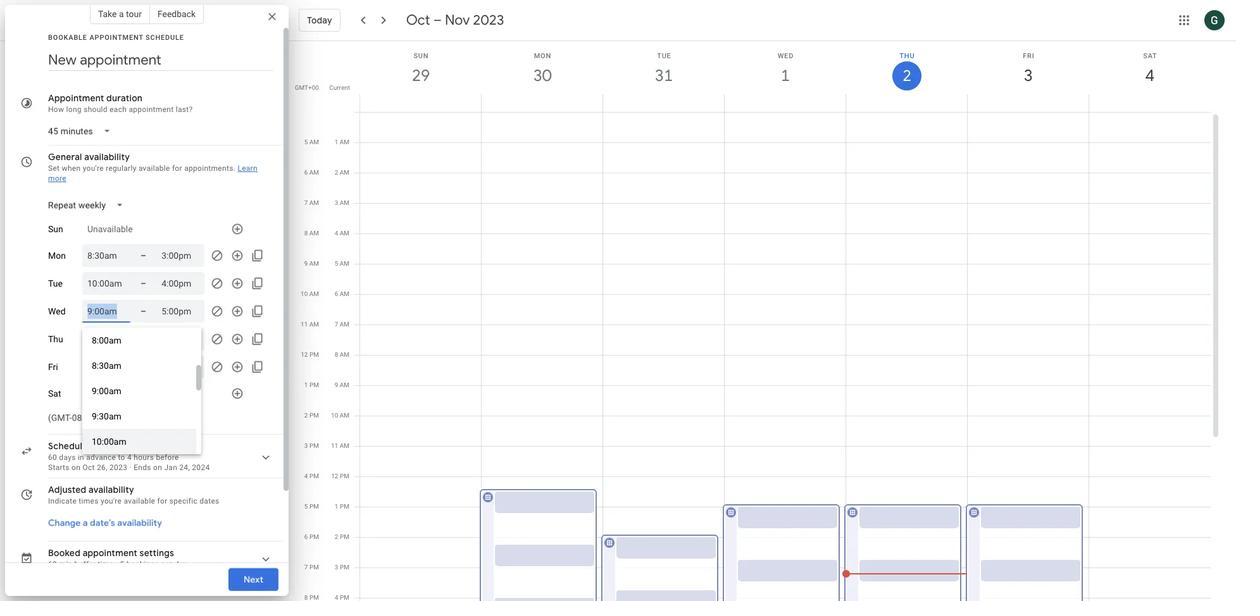 Task type: locate. For each thing, give the bounding box(es) containing it.
1 vertical spatial 7
[[335, 321, 338, 328]]

0 vertical spatial available
[[139, 164, 170, 173]]

2 pm up the 4 pm
[[304, 412, 319, 419]]

start time on wednesdays list box
[[82, 328, 201, 455]]

30
[[533, 65, 551, 86]]

0 vertical spatial a
[[119, 9, 124, 19]]

fri left 8:30am
[[48, 362, 58, 372]]

1 horizontal spatial 9
[[335, 382, 338, 389]]

duration
[[106, 92, 142, 104]]

row
[[354, 112, 1211, 601]]

thu up the thursday, november 2, today element
[[900, 52, 915, 60]]

0 horizontal spatial sat
[[48, 389, 61, 399]]

0 horizontal spatial 8 am
[[304, 230, 319, 237]]

5 am down 4 am at the top
[[335, 260, 349, 267]]

for
[[172, 164, 182, 173], [157, 497, 167, 506]]

sun up "29"
[[414, 52, 429, 60]]

tue
[[657, 52, 671, 60], [48, 279, 63, 289]]

1 horizontal spatial 11 am
[[331, 442, 349, 449]]

3 pm up the 4 pm
[[304, 442, 319, 449]]

1 vertical spatial a
[[83, 517, 88, 529]]

0 vertical spatial 2023
[[473, 11, 504, 29]]

4
[[1145, 65, 1154, 86], [335, 230, 338, 237], [127, 453, 132, 462], [304, 473, 308, 480]]

1 horizontal spatial 1 pm
[[335, 503, 349, 510]]

0 horizontal spatial ·
[[116, 560, 118, 569]]

2 pm right 6 pm
[[335, 534, 349, 541]]

0 horizontal spatial 5 am
[[304, 139, 319, 146]]

1 horizontal spatial fri
[[1023, 52, 1035, 60]]

0 vertical spatial availability
[[84, 151, 130, 163]]

1 horizontal spatial mon
[[534, 52, 551, 60]]

– left end time on tuesdays 'text field'
[[141, 279, 146, 289]]

0 vertical spatial for
[[172, 164, 182, 173]]

thu for thu 2
[[900, 52, 915, 60]]

0 horizontal spatial 10 am
[[301, 291, 319, 298]]

5 cell from the left
[[842, 112, 968, 601]]

1 unavailable from the top
[[87, 224, 133, 234]]

1 vertical spatial sun
[[48, 224, 63, 234]]

0 vertical spatial 6
[[304, 169, 308, 176]]

0 vertical spatial 5 am
[[304, 139, 319, 146]]

unavailable up start time on mondays text box
[[87, 224, 133, 234]]

take a tour
[[98, 9, 142, 19]]

ends
[[134, 463, 151, 472]]

1 horizontal spatial thu
[[900, 52, 915, 60]]

2023 right the nov
[[473, 11, 504, 29]]

0 vertical spatial 7
[[304, 199, 308, 206]]

wed for wed
[[48, 306, 66, 317]]

2 pm
[[304, 412, 319, 419], [335, 534, 349, 541]]

thu left 8:00am
[[48, 334, 63, 344]]

60 left the min
[[48, 560, 57, 569]]

mon up 30
[[534, 52, 551, 60]]

tue for tue
[[48, 279, 63, 289]]

0 vertical spatial appointment
[[129, 105, 174, 114]]

for left specific
[[157, 497, 167, 506]]

· inside booked appointment settings 60 min buffer time · 5 bookings per day
[[116, 560, 118, 569]]

0 vertical spatial 8
[[304, 230, 308, 237]]

set when you're regularly available for appointments.
[[48, 164, 236, 173]]

wed inside 1 "column header"
[[778, 52, 794, 60]]

unavailable up 9:30am
[[87, 389, 133, 399]]

6 down 5 pm
[[304, 534, 308, 541]]

1
[[780, 65, 789, 86], [335, 139, 338, 146], [304, 382, 308, 389], [335, 503, 338, 510]]

mon left start time on mondays text box
[[48, 251, 66, 261]]

0 vertical spatial 3 pm
[[304, 442, 319, 449]]

– for tue
[[141, 279, 146, 289]]

31 column header
[[603, 41, 725, 112]]

oct down in at the left
[[83, 463, 95, 472]]

tue inside tue 31
[[657, 52, 671, 60]]

·
[[129, 463, 132, 472], [116, 560, 118, 569]]

0 vertical spatial sat
[[1143, 52, 1158, 60]]

1 horizontal spatial 11
[[331, 442, 338, 449]]

· right the time
[[116, 560, 118, 569]]

1 horizontal spatial for
[[172, 164, 182, 173]]

2 vertical spatial availability
[[117, 517, 162, 529]]

0 horizontal spatial 2 pm
[[304, 412, 319, 419]]

5 pm
[[304, 503, 319, 510]]

2 60 from the top
[[48, 560, 57, 569]]

2023
[[473, 11, 504, 29], [110, 463, 127, 472]]

thursday, november 2, today element
[[893, 61, 922, 91]]

0 horizontal spatial 12
[[301, 351, 308, 358]]

you're
[[83, 164, 104, 173], [101, 497, 122, 506]]

0 vertical spatial wed
[[778, 52, 794, 60]]

1 horizontal spatial 12 pm
[[331, 473, 349, 480]]

0 horizontal spatial fri
[[48, 362, 58, 372]]

sat up saturday, november 4 element
[[1143, 52, 1158, 60]]

5 down 4 am at the top
[[335, 260, 338, 267]]

on left 'jan'
[[153, 463, 162, 472]]

1 vertical spatial 8 am
[[335, 351, 349, 358]]

0 horizontal spatial 11 am
[[301, 321, 319, 328]]

bookable
[[48, 34, 87, 42]]

appointments.
[[184, 164, 236, 173]]

5 am left 1 am
[[304, 139, 319, 146]]

6 am down 4 am at the top
[[335, 291, 349, 298]]

0 vertical spatial unavailable
[[87, 224, 133, 234]]

change
[[48, 517, 81, 529]]

adjusted
[[48, 484, 86, 496]]

8 am
[[304, 230, 319, 237], [335, 351, 349, 358]]

1 vertical spatial you're
[[101, 497, 122, 506]]

a left date's
[[83, 517, 88, 529]]

a inside button
[[119, 9, 124, 19]]

1 vertical spatial for
[[157, 497, 167, 506]]

tuesday, october 31 element
[[649, 61, 679, 91]]

oct – nov 2023
[[406, 11, 504, 29]]

oct
[[406, 11, 430, 29], [83, 463, 95, 472]]

availability for adjusted
[[89, 484, 134, 496]]

sat left 9:00am
[[48, 389, 61, 399]]

5 inside booked appointment settings 60 min buffer time · 5 bookings per day
[[120, 560, 124, 569]]

· left ends
[[129, 463, 132, 472]]

End time on Wednesdays text field
[[162, 304, 200, 319]]

availability down the adjusted availability indicate times you're available for specific dates
[[117, 517, 162, 529]]

general
[[48, 151, 82, 163]]

1 horizontal spatial oct
[[406, 11, 430, 29]]

grid
[[294, 41, 1221, 601]]

wed up "wednesday, november 1" element
[[778, 52, 794, 60]]

0 horizontal spatial for
[[157, 497, 167, 506]]

fri up friday, november 3 element
[[1023, 52, 1035, 60]]

tue left the start time on tuesdays 'text field'
[[48, 279, 63, 289]]

0 vertical spatial thu
[[900, 52, 915, 60]]

on down in at the left
[[72, 463, 81, 472]]

1 vertical spatial 12 pm
[[331, 473, 349, 480]]

sat for sat 4
[[1143, 52, 1158, 60]]

1 horizontal spatial 6 am
[[335, 291, 349, 298]]

1 horizontal spatial 10
[[331, 412, 338, 419]]

appointment inside appointment duration how long should each appointment last?
[[129, 105, 174, 114]]

date's
[[90, 517, 115, 529]]

6 left 2 am
[[304, 169, 308, 176]]

unavailable
[[87, 224, 133, 234], [87, 389, 133, 399]]

0 horizontal spatial 2023
[[110, 463, 127, 472]]

monday, october 30 element
[[528, 61, 557, 91]]

1 horizontal spatial 2023
[[473, 11, 504, 29]]

0 vertical spatial tue
[[657, 52, 671, 60]]

for left appointments.
[[172, 164, 182, 173]]

0 vertical spatial mon
[[534, 52, 551, 60]]

1 vertical spatial 60
[[48, 560, 57, 569]]

6 down 4 am at the top
[[335, 291, 338, 298]]

1 vertical spatial unavailable
[[87, 389, 133, 399]]

30 column header
[[481, 41, 603, 112]]

1 vertical spatial tue
[[48, 279, 63, 289]]

am
[[309, 139, 319, 146], [340, 139, 349, 146], [309, 169, 319, 176], [340, 169, 349, 176], [309, 199, 319, 206], [340, 199, 349, 206], [309, 230, 319, 237], [340, 230, 349, 237], [309, 260, 319, 267], [340, 260, 349, 267], [309, 291, 319, 298], [340, 291, 349, 298], [309, 321, 319, 328], [340, 321, 349, 328], [340, 351, 349, 358], [340, 382, 349, 389], [340, 412, 349, 419], [340, 442, 349, 449]]

Add title text field
[[48, 51, 273, 70]]

wed left start time on wednesdays text box
[[48, 306, 66, 317]]

6 cell from the left
[[966, 112, 1089, 601]]

5
[[304, 139, 308, 146], [335, 260, 338, 267], [304, 503, 308, 510], [120, 560, 124, 569]]

1 horizontal spatial ·
[[129, 463, 132, 472]]

4 inside sat 4
[[1145, 65, 1154, 86]]

fri inside 3 column header
[[1023, 52, 1035, 60]]

60 inside scheduling window 60 days in advance to 4 hours before starts on oct 26, 2023 · ends on jan 24, 2024
[[48, 453, 57, 462]]

advance
[[86, 453, 116, 462]]

availability for general
[[84, 151, 130, 163]]

oct left the nov
[[406, 11, 430, 29]]

pm
[[310, 351, 319, 358], [310, 382, 319, 389], [310, 412, 319, 419], [310, 442, 319, 449], [310, 473, 319, 480], [340, 473, 349, 480], [310, 503, 319, 510], [340, 503, 349, 510], [310, 534, 319, 541], [340, 534, 349, 541], [310, 564, 319, 571], [340, 564, 349, 571]]

1 pm
[[304, 382, 319, 389], [335, 503, 349, 510]]

available down ends
[[124, 497, 155, 506]]

thu inside 2 'column header'
[[900, 52, 915, 60]]

4 inside scheduling window 60 days in advance to 4 hours before starts on oct 26, 2023 · ends on jan 24, 2024
[[127, 453, 132, 462]]

0 vertical spatial 9 am
[[304, 260, 319, 267]]

sat inside 4 column header
[[1143, 52, 1158, 60]]

60 inside booked appointment settings 60 min buffer time · 5 bookings per day
[[48, 560, 57, 569]]

1 horizontal spatial sun
[[414, 52, 429, 60]]

0 vertical spatial ·
[[129, 463, 132, 472]]

specific
[[169, 497, 198, 506]]

12
[[301, 351, 308, 358], [331, 473, 338, 480]]

sun inside sun 29
[[414, 52, 429, 60]]

Start time on Mondays text field
[[87, 248, 125, 263]]

fri
[[1023, 52, 1035, 60], [48, 362, 58, 372]]

1 horizontal spatial wed
[[778, 52, 794, 60]]

1 vertical spatial available
[[124, 497, 155, 506]]

thu
[[900, 52, 915, 60], [48, 334, 63, 344]]

7
[[304, 199, 308, 206], [335, 321, 338, 328], [304, 564, 308, 571]]

1 vertical spatial fri
[[48, 362, 58, 372]]

3 pm right 7 pm
[[335, 564, 349, 571]]

12 pm
[[301, 351, 319, 358], [331, 473, 349, 480]]

on
[[72, 463, 81, 472], [153, 463, 162, 472]]

0 horizontal spatial a
[[83, 517, 88, 529]]

mon for mon
[[48, 251, 66, 261]]

2 unavailable from the top
[[87, 389, 133, 399]]

you're down general availability at the left top
[[83, 164, 104, 173]]

9
[[304, 260, 308, 267], [335, 382, 338, 389]]

8:00am option
[[82, 328, 196, 353]]

1 horizontal spatial 7 am
[[335, 321, 349, 328]]

60
[[48, 453, 57, 462], [48, 560, 57, 569]]

bookings
[[126, 560, 159, 569]]

8:30am option
[[82, 353, 196, 379]]

a inside "button"
[[83, 517, 88, 529]]

grid containing 29
[[294, 41, 1221, 601]]

0 horizontal spatial sun
[[48, 224, 63, 234]]

1 horizontal spatial sat
[[1143, 52, 1158, 60]]

1 cell from the left
[[360, 112, 482, 601]]

0 vertical spatial sun
[[414, 52, 429, 60]]

appointment down duration
[[129, 105, 174, 114]]

sun down more
[[48, 224, 63, 234]]

availability down 26,
[[89, 484, 134, 496]]

0 horizontal spatial 9
[[304, 260, 308, 267]]

1 vertical spatial 10
[[331, 412, 338, 419]]

1 60 from the top
[[48, 453, 57, 462]]

mon
[[534, 52, 551, 60], [48, 251, 66, 261]]

0 horizontal spatial oct
[[83, 463, 95, 472]]

– for wed
[[141, 306, 146, 317]]

sun for sun
[[48, 224, 63, 234]]

next
[[244, 574, 263, 586]]

appointment up the time
[[83, 548, 137, 559]]

6
[[304, 169, 308, 176], [335, 291, 338, 298], [304, 534, 308, 541]]

3
[[1023, 65, 1032, 86], [335, 199, 338, 206], [304, 442, 308, 449], [335, 564, 338, 571]]

appointment inside booked appointment settings 60 min buffer time · 5 bookings per day
[[83, 548, 137, 559]]

0 horizontal spatial 6 am
[[304, 169, 319, 176]]

buffer
[[74, 560, 96, 569]]

1 vertical spatial oct
[[83, 463, 95, 472]]

thu for thu
[[48, 334, 63, 344]]

11 am
[[301, 321, 319, 328], [331, 442, 349, 449]]

1 horizontal spatial 2 pm
[[335, 534, 349, 541]]

9:00am
[[92, 386, 121, 396]]

tue up 31
[[657, 52, 671, 60]]

2023 down to
[[110, 463, 127, 472]]

indicate
[[48, 497, 77, 506]]

cell
[[360, 112, 482, 601], [480, 112, 603, 601], [601, 112, 725, 601], [723, 112, 846, 601], [842, 112, 968, 601], [966, 112, 1089, 601], [1089, 112, 1211, 601]]

wed
[[778, 52, 794, 60], [48, 306, 66, 317]]

1 horizontal spatial 5 am
[[335, 260, 349, 267]]

0 horizontal spatial thu
[[48, 334, 63, 344]]

· inside scheduling window 60 days in advance to 4 hours before starts on oct 26, 2023 · ends on jan 24, 2024
[[129, 463, 132, 472]]

a left "tour"
[[119, 9, 124, 19]]

1 inside wed 1
[[780, 65, 789, 86]]

– up 8:00am option in the left of the page
[[141, 306, 146, 317]]

available right regularly
[[139, 164, 170, 173]]

7 am
[[304, 199, 319, 206], [335, 321, 349, 328]]

1 vertical spatial 10 am
[[331, 412, 349, 419]]

availability inside "button"
[[117, 517, 162, 529]]

9:00am option
[[82, 379, 196, 404]]

change a date's availability
[[48, 517, 162, 529]]

regularly
[[106, 164, 136, 173]]

1 vertical spatial mon
[[48, 251, 66, 261]]

sunday, october 29 element
[[406, 61, 436, 91]]

1 vertical spatial 9
[[335, 382, 338, 389]]

mon inside mon 30
[[534, 52, 551, 60]]

sun 29
[[411, 52, 429, 86]]

appointment
[[129, 105, 174, 114], [83, 548, 137, 559]]

29
[[411, 65, 429, 86]]

1 vertical spatial 12
[[331, 473, 338, 480]]

0 horizontal spatial 7 am
[[304, 199, 319, 206]]

1 horizontal spatial 8 am
[[335, 351, 349, 358]]

time
[[98, 560, 114, 569]]

1 vertical spatial 6
[[335, 291, 338, 298]]

0 horizontal spatial on
[[72, 463, 81, 472]]

0 horizontal spatial tue
[[48, 279, 63, 289]]

a for change
[[83, 517, 88, 529]]

how
[[48, 105, 64, 114]]

availability inside the adjusted availability indicate times you're available for specific dates
[[89, 484, 134, 496]]

5 right the time
[[120, 560, 124, 569]]

you're up the change a date's availability "button"
[[101, 497, 122, 506]]

sun
[[414, 52, 429, 60], [48, 224, 63, 234]]

6 am left 2 am
[[304, 169, 319, 176]]

scheduling
[[48, 441, 95, 452]]

1 vertical spatial 2023
[[110, 463, 127, 472]]

None field
[[43, 120, 121, 142], [43, 194, 134, 216], [43, 406, 181, 429], [43, 120, 121, 142], [43, 194, 134, 216], [43, 406, 181, 429]]

60 up starts
[[48, 453, 57, 462]]

long
[[66, 105, 82, 114]]

– left end time on mondays text field
[[141, 251, 146, 261]]

3 pm
[[304, 442, 319, 449], [335, 564, 349, 571]]

fri 3
[[1023, 52, 1035, 86]]

1 vertical spatial wed
[[48, 306, 66, 317]]

availability up regularly
[[84, 151, 130, 163]]

fri for fri
[[48, 362, 58, 372]]

3 cell from the left
[[601, 112, 725, 601]]



Task type: describe. For each thing, give the bounding box(es) containing it.
dates
[[200, 497, 219, 506]]

each
[[110, 105, 127, 114]]

End time on Tuesdays text field
[[162, 276, 200, 291]]

more
[[48, 174, 66, 183]]

6 pm
[[304, 534, 319, 541]]

to
[[118, 453, 125, 462]]

starts
[[48, 463, 70, 472]]

booked appointment settings 60 min buffer time · 5 bookings per day
[[48, 548, 187, 569]]

2023 inside scheduling window 60 days in advance to 4 hours before starts on oct 26, 2023 · ends on jan 24, 2024
[[110, 463, 127, 472]]

mon for mon 30
[[534, 52, 551, 60]]

2 vertical spatial 6
[[304, 534, 308, 541]]

1 vertical spatial 1 pm
[[335, 503, 349, 510]]

set
[[48, 164, 60, 173]]

9:30am option
[[82, 404, 196, 429]]

wed for wed 1
[[778, 52, 794, 60]]

next button
[[228, 565, 279, 595]]

sat 4
[[1143, 52, 1158, 86]]

1 vertical spatial 6 am
[[335, 291, 349, 298]]

0 horizontal spatial 12 pm
[[301, 351, 319, 358]]

1 vertical spatial 5 am
[[335, 260, 349, 267]]

sun for sun 29
[[414, 52, 429, 60]]

learn
[[238, 164, 258, 173]]

1 vertical spatial 11 am
[[331, 442, 349, 449]]

10:00am
[[92, 437, 126, 447]]

tour
[[126, 9, 142, 19]]

9:30am
[[92, 411, 121, 422]]

7 cell from the left
[[1089, 112, 1211, 601]]

times
[[79, 497, 99, 506]]

nov
[[445, 11, 470, 29]]

in
[[78, 453, 84, 462]]

when
[[62, 164, 81, 173]]

29 column header
[[360, 41, 482, 112]]

last?
[[176, 105, 193, 114]]

wednesday, november 1 element
[[771, 61, 800, 91]]

min
[[59, 560, 72, 569]]

1 vertical spatial 9 am
[[335, 382, 349, 389]]

4 cell from the left
[[723, 112, 846, 601]]

friday, november 3 element
[[1014, 61, 1043, 91]]

saturday, november 4 element
[[1136, 61, 1165, 91]]

a for take
[[119, 9, 124, 19]]

1 column header
[[724, 41, 846, 112]]

1 vertical spatial 11
[[331, 442, 338, 449]]

– left the nov
[[433, 11, 442, 29]]

2 inside thu 2
[[902, 66, 911, 86]]

7 pm
[[304, 564, 319, 571]]

today button
[[299, 5, 340, 35]]

per
[[161, 560, 172, 569]]

0 vertical spatial 6 am
[[304, 169, 319, 176]]

24,
[[179, 463, 190, 472]]

0 horizontal spatial 9 am
[[304, 260, 319, 267]]

wed 1
[[778, 52, 794, 86]]

0 horizontal spatial 10
[[301, 291, 308, 298]]

feedback button
[[150, 4, 204, 24]]

change a date's availability button
[[43, 511, 167, 534]]

for inside the adjusted availability indicate times you're available for specific dates
[[157, 497, 167, 506]]

unavailable for sun
[[87, 224, 133, 234]]

0 vertical spatial 2 pm
[[304, 412, 319, 419]]

take a tour button
[[90, 4, 150, 24]]

5 down the 4 pm
[[304, 503, 308, 510]]

2024
[[192, 463, 210, 472]]

3 inside fri 3
[[1023, 65, 1032, 86]]

5 left 1 am
[[304, 139, 308, 146]]

4 column header
[[1089, 41, 1211, 112]]

4 pm
[[304, 473, 319, 480]]

0 vertical spatial oct
[[406, 11, 430, 29]]

10:00am option
[[82, 429, 196, 455]]

4 am
[[335, 230, 349, 237]]

1 horizontal spatial 8
[[335, 351, 338, 358]]

0 vertical spatial 7 am
[[304, 199, 319, 206]]

learn more link
[[48, 164, 258, 183]]

0 vertical spatial 1 pm
[[304, 382, 319, 389]]

2 cell from the left
[[480, 112, 603, 601]]

0 vertical spatial 8 am
[[304, 230, 319, 237]]

tue for tue 31
[[657, 52, 671, 60]]

1 on from the left
[[72, 463, 81, 472]]

settings
[[140, 548, 174, 559]]

learn more
[[48, 164, 258, 183]]

general availability
[[48, 151, 130, 163]]

jan
[[164, 463, 177, 472]]

0 vertical spatial 9
[[304, 260, 308, 267]]

0 vertical spatial 10 am
[[301, 291, 319, 298]]

today
[[307, 15, 332, 26]]

3 column header
[[967, 41, 1089, 112]]

should
[[84, 105, 108, 114]]

31
[[654, 65, 672, 86]]

you're inside the adjusted availability indicate times you're available for specific dates
[[101, 497, 122, 506]]

appointment
[[48, 92, 104, 104]]

available inside the adjusted availability indicate times you're available for specific dates
[[124, 497, 155, 506]]

8:30am
[[92, 361, 121, 371]]

2 vertical spatial 7
[[304, 564, 308, 571]]

0 vertical spatial 12
[[301, 351, 308, 358]]

days
[[59, 453, 76, 462]]

feedback
[[158, 9, 196, 19]]

tue 31
[[654, 52, 672, 86]]

2 column header
[[846, 41, 968, 112]]

thu 2
[[900, 52, 915, 86]]

sat for sat
[[48, 389, 61, 399]]

0 horizontal spatial 11
[[301, 321, 308, 328]]

1 am
[[335, 139, 349, 146]]

0 horizontal spatial 3 pm
[[304, 442, 319, 449]]

scheduling window 60 days in advance to 4 hours before starts on oct 26, 2023 · ends on jan 24, 2024
[[48, 441, 210, 472]]

current
[[329, 84, 350, 91]]

mon 30
[[533, 52, 551, 86]]

End time on Mondays text field
[[162, 248, 200, 263]]

3 am
[[335, 199, 349, 206]]

Start time on Tuesdays text field
[[87, 276, 125, 291]]

schedule
[[146, 34, 184, 42]]

1 vertical spatial 2 pm
[[335, 534, 349, 541]]

Start time on Wednesdays text field
[[87, 304, 125, 319]]

0 vertical spatial you're
[[83, 164, 104, 173]]

0 vertical spatial 11 am
[[301, 321, 319, 328]]

oct inside scheduling window 60 days in advance to 4 hours before starts on oct 26, 2023 · ends on jan 24, 2024
[[83, 463, 95, 472]]

2 am
[[335, 169, 349, 176]]

2 on from the left
[[153, 463, 162, 472]]

unavailable for sat
[[87, 389, 133, 399]]

26,
[[97, 463, 107, 472]]

8:00am
[[92, 336, 121, 346]]

gmt+00
[[295, 84, 319, 91]]

bookable appointment schedule
[[48, 34, 184, 42]]

appointment
[[90, 34, 143, 42]]

booked
[[48, 548, 80, 559]]

adjusted availability indicate times you're available for specific dates
[[48, 484, 219, 506]]

hours
[[134, 453, 154, 462]]

before
[[156, 453, 179, 462]]

fri for fri 3
[[1023, 52, 1035, 60]]

1 vertical spatial 7 am
[[335, 321, 349, 328]]

day
[[175, 560, 187, 569]]

– for mon
[[141, 251, 146, 261]]

appointment duration how long should each appointment last?
[[48, 92, 193, 114]]

take
[[98, 9, 117, 19]]

window
[[98, 441, 131, 452]]

1 vertical spatial 3 pm
[[335, 564, 349, 571]]



Task type: vqa. For each thing, say whether or not it's contained in the screenshot.


